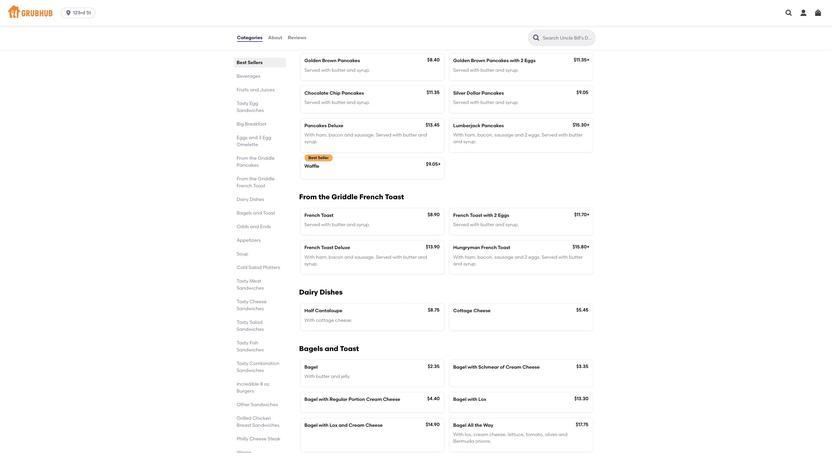 Task type: vqa. For each thing, say whether or not it's contained in the screenshot.
Salad associated with Cold
yes



Task type: locate. For each thing, give the bounding box(es) containing it.
dishes up cantaloupe
[[320, 288, 343, 297]]

$11.35 left silver
[[427, 90, 440, 95]]

2 horizontal spatial cream
[[506, 365, 522, 370]]

salad inside tasty salad sandwiches
[[250, 320, 263, 325]]

0 vertical spatial cream
[[506, 365, 522, 370]]

bacon down french toast deluxe
[[329, 255, 343, 260]]

tasty inside tasty salad sandwiches
[[237, 320, 249, 325]]

$17.75
[[576, 422, 589, 428]]

brown up chocolate chip pancakes
[[322, 58, 337, 64]]

tasty inside the tasty egg sandwiches
[[237, 101, 249, 106]]

1 with ham, bacon, sausage and 2 eggs. served with butter and syrup. from the top
[[454, 132, 583, 145]]

categories button
[[237, 26, 263, 50]]

dairy dishes up odds and ends
[[237, 197, 264, 202]]

$2.35
[[428, 364, 440, 370]]

0 horizontal spatial from the griddle pancakes
[[237, 156, 275, 168]]

0 horizontal spatial dishes
[[250, 197, 264, 202]]

silver
[[454, 90, 466, 96]]

egg right 3
[[263, 135, 272, 141]]

0 vertical spatial bacon
[[329, 132, 343, 138]]

0 vertical spatial best
[[237, 60, 247, 65]]

2 bacon from the top
[[329, 255, 343, 260]]

cream for portion
[[366, 397, 382, 403]]

svg image
[[800, 9, 808, 17], [65, 10, 72, 16]]

1 with ham, bacon and sausage. served with butter and syrup. from the top
[[305, 132, 427, 145]]

1 sausage from the top
[[495, 132, 514, 138]]

tasty inside tasty meat sandwiches
[[237, 279, 249, 284]]

1 horizontal spatial from the griddle pancakes
[[299, 38, 394, 46]]

0 vertical spatial salad
[[249, 265, 262, 271]]

egg down the fruits and juices
[[250, 101, 258, 106]]

0 horizontal spatial bagels
[[237, 210, 252, 216]]

1 golden from the left
[[305, 58, 321, 64]]

2 brown from the left
[[471, 58, 486, 64]]

french toast
[[305, 213, 334, 218]]

with ham, bacon and sausage. served with butter and syrup.
[[305, 132, 427, 145], [305, 255, 427, 267]]

tasty down tasty cheese sandwiches
[[237, 320, 249, 325]]

0 vertical spatial dairy dishes
[[237, 197, 264, 202]]

0 vertical spatial with ham, bacon and sausage. served with butter and syrup.
[[305, 132, 427, 145]]

dairy up odds at the left
[[237, 197, 249, 202]]

the
[[319, 38, 330, 46], [250, 156, 257, 161], [250, 176, 257, 182], [319, 193, 330, 201], [475, 423, 482, 428]]

sausage. for pancakes deluxe
[[355, 132, 375, 138]]

1 horizontal spatial best
[[309, 155, 317, 160]]

1 vertical spatial salad
[[250, 320, 263, 325]]

1 horizontal spatial brown
[[471, 58, 486, 64]]

4 tasty from the top
[[237, 320, 249, 325]]

salad for tasty
[[250, 320, 263, 325]]

cream right 'portion'
[[366, 397, 382, 403]]

3 tasty from the top
[[237, 299, 249, 305]]

$11.70 +
[[575, 212, 590, 218]]

with
[[305, 132, 315, 138], [454, 132, 464, 138], [305, 255, 315, 260], [454, 255, 464, 260], [305, 318, 315, 323], [305, 374, 315, 380], [454, 432, 464, 438]]

1 vertical spatial lox
[[330, 423, 338, 428]]

ham, for pancakes
[[316, 132, 328, 138]]

served with butter and syrup. for chocolate chip pancakes
[[305, 100, 370, 105]]

incredible
[[237, 382, 259, 387]]

bacon, down hungryman french toast on the right bottom of the page
[[478, 255, 494, 260]]

egg
[[250, 101, 258, 106], [263, 135, 272, 141]]

served with butter and syrup. down golden brown pancakes
[[305, 67, 370, 73]]

chocolate
[[305, 90, 329, 96]]

1 vertical spatial with ham, bacon, sausage and 2 eggs. served with butter and syrup.
[[454, 255, 583, 267]]

0 horizontal spatial svg image
[[65, 10, 72, 16]]

0 vertical spatial bagels and toast
[[237, 210, 275, 216]]

cheese.
[[335, 318, 353, 323]]

1 vertical spatial from the griddle pancakes
[[237, 156, 275, 168]]

ham, for french
[[316, 255, 328, 260]]

1 bacon, from the top
[[478, 132, 494, 138]]

1 vertical spatial bacon
[[329, 255, 343, 260]]

cream for of
[[506, 365, 522, 370]]

2 with ham, bacon, sausage and 2 eggs. served with butter and syrup. from the top
[[454, 255, 583, 267]]

breast
[[237, 423, 251, 428]]

sandwiches up fish
[[237, 327, 264, 332]]

0 vertical spatial bacon,
[[478, 132, 494, 138]]

combination
[[250, 361, 280, 367]]

dairy dishes up half cantaloupe
[[299, 288, 343, 297]]

toast
[[253, 183, 266, 189], [385, 193, 404, 201], [263, 210, 275, 216], [321, 213, 334, 218], [470, 213, 483, 218], [321, 245, 334, 251], [498, 245, 511, 251], [340, 345, 359, 353]]

salad down tasty cheese sandwiches
[[250, 320, 263, 325]]

eggs.
[[529, 132, 541, 138], [529, 255, 541, 260]]

from
[[299, 38, 317, 46], [237, 156, 248, 161], [237, 176, 248, 182], [299, 193, 317, 201]]

lox for bagel with lox
[[479, 397, 487, 403]]

golden right "$8.40"
[[454, 58, 470, 64]]

1 horizontal spatial svg image
[[800, 9, 808, 17]]

served with butter and syrup. down french toast
[[305, 222, 370, 228]]

0 horizontal spatial lox
[[330, 423, 338, 428]]

$8.90
[[428, 212, 440, 218]]

from the griddle french toast
[[237, 176, 275, 189], [299, 193, 404, 201]]

tasty down fruits
[[237, 101, 249, 106]]

served with butter and syrup. for silver dollar pancakes
[[454, 100, 519, 105]]

2 golden from the left
[[454, 58, 470, 64]]

golden
[[305, 58, 321, 64], [454, 58, 470, 64]]

0 horizontal spatial dairy
[[237, 197, 249, 202]]

sandwiches down fish
[[237, 347, 264, 353]]

1 vertical spatial $9.05
[[426, 161, 438, 167]]

salad right cold
[[249, 265, 262, 271]]

portion
[[349, 397, 365, 403]]

1 svg image from the left
[[785, 9, 793, 17]]

1 vertical spatial sausage
[[495, 255, 514, 260]]

ham, down hungryman
[[465, 255, 477, 260]]

hungryman
[[454, 245, 480, 251]]

1 vertical spatial $11.35
[[427, 90, 440, 95]]

sandwiches for salad
[[237, 327, 264, 332]]

sausage
[[495, 132, 514, 138], [495, 255, 514, 260]]

2 eggs. from the top
[[529, 255, 541, 260]]

1 horizontal spatial dishes
[[320, 288, 343, 297]]

served with butter and syrup. down golden brown pancakes with 2 eggs
[[454, 67, 519, 73]]

svg image
[[785, 9, 793, 17], [815, 9, 823, 17]]

from the griddle pancakes up golden brown pancakes
[[299, 38, 394, 46]]

with for bagel all the way
[[454, 432, 464, 438]]

meat
[[250, 279, 261, 284]]

0 vertical spatial sausage.
[[355, 132, 375, 138]]

brown up silver dollar pancakes
[[471, 58, 486, 64]]

sandwiches inside tasty combination sandwiches
[[237, 368, 264, 374]]

ham, down french toast deluxe
[[316, 255, 328, 260]]

1 eggs. from the top
[[529, 132, 541, 138]]

golden down reviews button
[[305, 58, 321, 64]]

bacon, for french
[[478, 255, 494, 260]]

1 vertical spatial sausage.
[[355, 255, 375, 260]]

1 sausage. from the top
[[355, 132, 375, 138]]

1 vertical spatial bacon,
[[478, 255, 494, 260]]

0 vertical spatial egg
[[250, 101, 258, 106]]

bagel with lox and cream cheese
[[305, 423, 383, 428]]

1 vertical spatial dairy
[[299, 288, 318, 297]]

st
[[86, 10, 91, 16]]

5 tasty from the top
[[237, 340, 249, 346]]

bagels and toast up the "with butter and jelly."
[[299, 345, 359, 353]]

waffle
[[305, 163, 320, 169]]

with ham, bacon, sausage and 2 eggs. served with butter and syrup. for lumberjack pancakes
[[454, 132, 583, 145]]

1 bacon from the top
[[329, 132, 343, 138]]

best for sellers
[[237, 60, 247, 65]]

$15.30 +
[[573, 122, 590, 128]]

and inside eggs and 3 egg omelette
[[249, 135, 258, 141]]

bagel for bagel with lox
[[454, 397, 467, 403]]

sandwiches up the incredible
[[237, 368, 264, 374]]

sausage down lumberjack pancakes
[[495, 132, 514, 138]]

cream down 'portion'
[[349, 423, 365, 428]]

2 with ham, bacon and sausage. served with butter and syrup. from the top
[[305, 255, 427, 267]]

tasty
[[237, 101, 249, 106], [237, 279, 249, 284], [237, 299, 249, 305], [237, 320, 249, 325], [237, 340, 249, 346], [237, 361, 249, 367]]

tasty inside tasty combination sandwiches
[[237, 361, 249, 367]]

appetizers
[[237, 238, 261, 243]]

1 horizontal spatial cream
[[366, 397, 382, 403]]

0 horizontal spatial egg
[[250, 101, 258, 106]]

tasty cheese sandwiches
[[237, 299, 267, 312]]

tasty left fish
[[237, 340, 249, 346]]

1 horizontal spatial from the griddle french toast
[[299, 193, 404, 201]]

all
[[468, 423, 474, 428]]

2 sausage from the top
[[495, 255, 514, 260]]

chocolate chip pancakes
[[305, 90, 364, 96]]

1 vertical spatial cream
[[366, 397, 382, 403]]

0 vertical spatial lox
[[479, 397, 487, 403]]

cottage
[[454, 308, 473, 314]]

sandwiches for meat
[[237, 286, 264, 291]]

best left "sellers"
[[237, 60, 247, 65]]

1 vertical spatial from the griddle french toast
[[299, 193, 404, 201]]

sausage for hungryman french toast
[[495, 255, 514, 260]]

best inside 'best seller waffle'
[[309, 155, 317, 160]]

cream right 'of'
[[506, 365, 522, 370]]

2 vertical spatial cream
[[349, 423, 365, 428]]

0 horizontal spatial eggs
[[237, 135, 248, 141]]

eggs
[[525, 58, 536, 64], [237, 135, 248, 141], [498, 213, 509, 218]]

0 horizontal spatial svg image
[[785, 9, 793, 17]]

cream for and
[[349, 423, 365, 428]]

philly
[[237, 436, 248, 442]]

sandwiches down meat
[[237, 286, 264, 291]]

0 vertical spatial $11.35
[[574, 57, 587, 63]]

bacon, down lumberjack pancakes
[[478, 132, 494, 138]]

dairy up "half"
[[299, 288, 318, 297]]

0 horizontal spatial brown
[[322, 58, 337, 64]]

bacon for toast
[[329, 255, 343, 260]]

Search Uncle Bill's Diner search field
[[543, 35, 594, 41]]

1 vertical spatial bagels
[[299, 345, 323, 353]]

1 vertical spatial eggs.
[[529, 255, 541, 260]]

bacon,
[[478, 132, 494, 138], [478, 255, 494, 260]]

sandwiches inside tasty cheese sandwiches
[[237, 306, 264, 312]]

1 brown from the left
[[322, 58, 337, 64]]

1 vertical spatial egg
[[263, 135, 272, 141]]

1 vertical spatial with ham, bacon and sausage. served with butter and syrup.
[[305, 255, 427, 267]]

0 vertical spatial $9.05
[[577, 90, 589, 95]]

served with butter and syrup. for french toast
[[305, 222, 370, 228]]

6 tasty from the top
[[237, 361, 249, 367]]

0 horizontal spatial from the griddle french toast
[[237, 176, 275, 189]]

sandwiches up tasty salad sandwiches
[[237, 306, 264, 312]]

bacon down "pancakes deluxe"
[[329, 132, 343, 138]]

tasty inside tasty cheese sandwiches
[[237, 299, 249, 305]]

sausage. for french toast deluxe
[[355, 255, 375, 260]]

egg inside the tasty egg sandwiches
[[250, 101, 258, 106]]

brown for golden brown pancakes with 2 eggs
[[471, 58, 486, 64]]

0 horizontal spatial golden
[[305, 58, 321, 64]]

omelette
[[237, 142, 258, 148]]

ham, down "pancakes deluxe"
[[316, 132, 328, 138]]

0 vertical spatial sausage
[[495, 132, 514, 138]]

with ham, bacon and sausage. served with butter and syrup. for french toast deluxe
[[305, 255, 427, 267]]

served with butter and syrup. for golden brown pancakes
[[305, 67, 370, 73]]

1 horizontal spatial dairy
[[299, 288, 318, 297]]

with inside 'with lox, cream cheese, lettuce, tomato, olives and bermuda onions.'
[[454, 432, 464, 438]]

with ham, bacon and sausage. served with butter and syrup. for pancakes deluxe
[[305, 132, 427, 145]]

ends
[[260, 224, 271, 230]]

$11.35 down search uncle bill's diner search field
[[574, 57, 587, 63]]

pancakes
[[360, 38, 394, 46], [338, 58, 360, 64], [487, 58, 509, 64], [342, 90, 364, 96], [482, 90, 504, 96], [305, 123, 327, 129], [482, 123, 504, 129], [237, 163, 259, 168]]

0 horizontal spatial $9.05
[[426, 161, 438, 167]]

bagel with schmear of cream cheese
[[454, 365, 540, 370]]

sandwiches up big breakfast in the left of the page
[[237, 108, 264, 113]]

big
[[237, 121, 244, 127]]

ham, for hungryman
[[465, 255, 477, 260]]

0 horizontal spatial $11.35
[[427, 90, 440, 95]]

odds and ends
[[237, 224, 271, 230]]

sausage.
[[355, 132, 375, 138], [355, 255, 375, 260]]

bagels and toast up odds and ends
[[237, 210, 275, 216]]

2 vertical spatial eggs
[[498, 213, 509, 218]]

tasty down tasty fish sandwiches
[[237, 361, 249, 367]]

sandwiches for egg
[[237, 108, 264, 113]]

from the griddle pancakes
[[299, 38, 394, 46], [237, 156, 275, 168]]

bagels up odds at the left
[[237, 210, 252, 216]]

1 vertical spatial dairy dishes
[[299, 288, 343, 297]]

$9.05
[[577, 90, 589, 95], [426, 161, 438, 167]]

bagel for bagel with schmear of cream cheese
[[454, 365, 467, 370]]

0 vertical spatial with ham, bacon, sausage and 2 eggs. served with butter and syrup.
[[454, 132, 583, 145]]

1 horizontal spatial $9.05
[[577, 90, 589, 95]]

1 vertical spatial bagels and toast
[[299, 345, 359, 353]]

cheese inside tasty cheese sandwiches
[[250, 299, 267, 305]]

1 tasty from the top
[[237, 101, 249, 106]]

brown
[[322, 58, 337, 64], [471, 58, 486, 64]]

schmear
[[479, 365, 499, 370]]

dishes
[[250, 197, 264, 202], [320, 288, 343, 297]]

with
[[510, 58, 520, 64], [321, 67, 331, 73], [470, 67, 480, 73], [321, 100, 331, 105], [470, 100, 480, 105], [393, 132, 402, 138], [559, 132, 568, 138], [484, 213, 493, 218], [321, 222, 331, 228], [470, 222, 480, 228], [393, 255, 402, 260], [559, 255, 568, 260], [468, 365, 478, 370], [319, 397, 329, 403], [468, 397, 478, 403], [319, 423, 329, 428]]

1 horizontal spatial $11.35
[[574, 57, 587, 63]]

sandwiches for cheese
[[237, 306, 264, 312]]

1 vertical spatial deluxe
[[335, 245, 350, 251]]

tasty for tasty salad sandwiches
[[237, 320, 249, 325]]

served
[[305, 67, 320, 73], [454, 67, 469, 73], [305, 100, 320, 105], [454, 100, 469, 105], [376, 132, 392, 138], [542, 132, 558, 138], [305, 222, 320, 228], [454, 222, 469, 228], [376, 255, 392, 260], [542, 255, 558, 260]]

tasty inside tasty fish sandwiches
[[237, 340, 249, 346]]

$9.05 for $9.05 +
[[426, 161, 438, 167]]

fruits and juices
[[237, 87, 275, 93]]

1 horizontal spatial bagels and toast
[[299, 345, 359, 353]]

0 vertical spatial eggs.
[[529, 132, 541, 138]]

with for bagel
[[305, 374, 315, 380]]

about
[[268, 35, 282, 41]]

lox up way
[[479, 397, 487, 403]]

$11.35 for $11.35 +
[[574, 57, 587, 63]]

2 svg image from the left
[[815, 9, 823, 17]]

with lox, cream cheese, lettuce, tomato, olives and bermuda onions.
[[454, 432, 568, 445]]

egg inside eggs and 3 egg omelette
[[263, 135, 272, 141]]

0 horizontal spatial cream
[[349, 423, 365, 428]]

served with butter and syrup. down chip
[[305, 100, 370, 105]]

dishes up odds and ends
[[250, 197, 264, 202]]

1 vertical spatial best
[[309, 155, 317, 160]]

lumberjack
[[454, 123, 481, 129]]

1 horizontal spatial lox
[[479, 397, 487, 403]]

main navigation navigation
[[0, 0, 833, 26]]

from the griddle pancakes down omelette
[[237, 156, 275, 168]]

sandwiches
[[237, 108, 264, 113], [237, 286, 264, 291], [237, 306, 264, 312], [237, 327, 264, 332], [237, 347, 264, 353], [237, 368, 264, 374], [251, 402, 278, 408], [252, 423, 280, 428]]

0 vertical spatial bagels
[[237, 210, 252, 216]]

$15.80
[[573, 244, 587, 250]]

ham, down lumberjack
[[465, 132, 477, 138]]

2 horizontal spatial eggs
[[525, 58, 536, 64]]

brown for golden brown pancakes
[[322, 58, 337, 64]]

2 tasty from the top
[[237, 279, 249, 284]]

tasty down tasty meat sandwiches
[[237, 299, 249, 305]]

1 vertical spatial eggs
[[237, 135, 248, 141]]

1 horizontal spatial egg
[[263, 135, 272, 141]]

eggs inside eggs and 3 egg omelette
[[237, 135, 248, 141]]

1 horizontal spatial svg image
[[815, 9, 823, 17]]

griddle
[[332, 38, 358, 46], [258, 156, 275, 161], [258, 176, 275, 182], [332, 193, 358, 201]]

0 horizontal spatial bagels and toast
[[237, 210, 275, 216]]

philly cheese steak
[[237, 436, 281, 442]]

2 sausage. from the top
[[355, 255, 375, 260]]

1 horizontal spatial golden
[[454, 58, 470, 64]]

served with butter and syrup. down french toast with 2 eggs
[[454, 222, 519, 228]]

sausage down hungryman french toast on the right bottom of the page
[[495, 255, 514, 260]]

best up waffle
[[309, 155, 317, 160]]

tasty left meat
[[237, 279, 249, 284]]

bagels down cottage
[[299, 345, 323, 353]]

0 horizontal spatial best
[[237, 60, 247, 65]]

lox for bagel with lox and cream cheese
[[330, 423, 338, 428]]

deluxe
[[328, 123, 344, 129], [335, 245, 350, 251]]

lox down 'regular'
[[330, 423, 338, 428]]

sandwiches down chicken
[[252, 423, 280, 428]]

2 bacon, from the top
[[478, 255, 494, 260]]

served with butter and syrup. down silver dollar pancakes
[[454, 100, 519, 105]]

$3.35
[[577, 364, 589, 370]]

bagel for bagel
[[305, 365, 318, 370]]



Task type: describe. For each thing, give the bounding box(es) containing it.
lettuce,
[[508, 432, 525, 438]]

+ for $11.35
[[587, 57, 590, 63]]

+ for $9.05
[[438, 161, 441, 167]]

bagel for bagel with lox and cream cheese
[[305, 423, 318, 428]]

lumberjack pancakes
[[454, 123, 504, 129]]

soup
[[237, 251, 248, 257]]

bermuda
[[454, 439, 474, 445]]

$9.05 for $9.05
[[577, 90, 589, 95]]

cottage cheese
[[454, 308, 491, 314]]

tasty for tasty cheese sandwiches
[[237, 299, 249, 305]]

golden for golden brown pancakes with 2 eggs
[[454, 58, 470, 64]]

grilled
[[237, 416, 252, 421]]

jelly.
[[341, 374, 351, 380]]

$13.45
[[426, 122, 440, 128]]

bagel with lox
[[454, 397, 487, 403]]

$15.30
[[573, 122, 587, 128]]

tasty for tasty fish sandwiches
[[237, 340, 249, 346]]

with for lumberjack pancakes
[[454, 132, 464, 138]]

eggs. for hungryman french toast
[[529, 255, 541, 260]]

bagel for bagel with regular portion cream cheese
[[305, 397, 318, 403]]

beverages
[[237, 73, 261, 79]]

sausage for lumberjack pancakes
[[495, 132, 514, 138]]

+ for $11.70
[[587, 212, 590, 218]]

bagel with regular portion cream cheese
[[305, 397, 401, 403]]

salad for cold
[[249, 265, 262, 271]]

juices
[[260, 87, 275, 93]]

0 vertical spatial dishes
[[250, 197, 264, 202]]

olives
[[545, 432, 558, 438]]

with for half cantaloupe
[[305, 318, 315, 323]]

cold salad platters
[[237, 265, 280, 271]]

$8.75
[[428, 308, 440, 313]]

fish
[[250, 340, 258, 346]]

fruits
[[237, 87, 249, 93]]

chicken
[[253, 416, 271, 421]]

oz.
[[264, 382, 271, 387]]

with for hungryman french toast
[[454, 255, 464, 260]]

tomato,
[[526, 432, 544, 438]]

chip
[[330, 90, 341, 96]]

golden for golden brown pancakes
[[305, 58, 321, 64]]

with butter and jelly.
[[305, 374, 351, 380]]

served with butter and syrup. for french toast with 2 eggs
[[454, 222, 519, 228]]

pancakes deluxe
[[305, 123, 344, 129]]

bacon for deluxe
[[329, 132, 343, 138]]

cantaloupe
[[315, 308, 343, 314]]

reviews
[[288, 35, 307, 41]]

silver dollar pancakes
[[454, 90, 504, 96]]

1 horizontal spatial eggs
[[498, 213, 509, 218]]

tasty combination sandwiches
[[237, 361, 280, 374]]

with for french toast deluxe
[[305, 255, 315, 260]]

+ for $15.30
[[587, 122, 590, 128]]

eggs. for lumberjack pancakes
[[529, 132, 541, 138]]

golden brown pancakes with 2 eggs
[[454, 58, 536, 64]]

and inside 'with lox, cream cheese, lettuce, tomato, olives and bermuda onions.'
[[559, 432, 568, 438]]

$5.45
[[577, 308, 589, 313]]

tasty for tasty meat sandwiches
[[237, 279, 249, 284]]

$4.40
[[428, 396, 440, 402]]

0 vertical spatial from the griddle french toast
[[237, 176, 275, 189]]

of
[[500, 365, 505, 370]]

$15.80 +
[[573, 244, 590, 250]]

odds
[[237, 224, 249, 230]]

cream
[[474, 432, 489, 438]]

+ for $15.80
[[587, 244, 590, 250]]

0 horizontal spatial dairy dishes
[[237, 197, 264, 202]]

other sandwiches
[[237, 402, 278, 408]]

burgers
[[237, 389, 254, 394]]

dollar
[[467, 90, 481, 96]]

$11.35 for $11.35
[[427, 90, 440, 95]]

bagel all the way
[[454, 423, 494, 428]]

$8.40
[[428, 57, 440, 63]]

best for seller
[[309, 155, 317, 160]]

lox,
[[465, 432, 473, 438]]

$9.05 +
[[426, 161, 441, 167]]

ham, for lumberjack
[[465, 132, 477, 138]]

tasty for tasty egg sandwiches
[[237, 101, 249, 106]]

1 horizontal spatial dairy dishes
[[299, 288, 343, 297]]

regular
[[330, 397, 348, 403]]

french toast deluxe
[[305, 245, 350, 251]]

tasty fish sandwiches
[[237, 340, 264, 353]]

categories
[[237, 35, 263, 41]]

123rd
[[73, 10, 85, 16]]

other
[[237, 402, 250, 408]]

1 vertical spatial dishes
[[320, 288, 343, 297]]

about button
[[268, 26, 283, 50]]

sandwiches for combination
[[237, 368, 264, 374]]

3
[[259, 135, 262, 141]]

0 vertical spatial eggs
[[525, 58, 536, 64]]

steak
[[268, 436, 281, 442]]

sellers
[[248, 60, 263, 65]]

french toast with 2 eggs
[[454, 213, 509, 218]]

sandwiches up chicken
[[251, 402, 278, 408]]

onions.
[[476, 439, 492, 445]]

cottage
[[316, 318, 334, 323]]

with ham, bacon, sausage and 2 eggs. served with butter and syrup. for hungryman french toast
[[454, 255, 583, 267]]

best seller waffle
[[305, 155, 329, 169]]

way
[[484, 423, 494, 428]]

golden brown pancakes
[[305, 58, 360, 64]]

tasty for tasty combination sandwiches
[[237, 361, 249, 367]]

123rd st button
[[61, 8, 98, 18]]

with for pancakes deluxe
[[305, 132, 315, 138]]

tasty egg sandwiches
[[237, 101, 264, 113]]

1 horizontal spatial bagels
[[299, 345, 323, 353]]

incredible 8 oz. burgers
[[237, 382, 271, 394]]

0 vertical spatial dairy
[[237, 197, 249, 202]]

123rd st
[[73, 10, 91, 16]]

0 vertical spatial deluxe
[[328, 123, 344, 129]]

tasty meat sandwiches
[[237, 279, 264, 291]]

with cottage cheese.
[[305, 318, 353, 323]]

platters
[[263, 265, 280, 271]]

search icon image
[[533, 34, 541, 42]]

eggs and 3 egg omelette
[[237, 135, 272, 148]]

0 vertical spatial from the griddle pancakes
[[299, 38, 394, 46]]

served with butter and syrup. for golden brown pancakes with 2 eggs
[[454, 67, 519, 73]]

$14.90
[[426, 422, 440, 428]]

sandwiches for fish
[[237, 347, 264, 353]]

8
[[260, 382, 263, 387]]

$13.30
[[575, 396, 589, 402]]

cheese,
[[490, 432, 507, 438]]

half cantaloupe
[[305, 308, 343, 314]]

bagel for bagel all the way
[[454, 423, 467, 428]]

hungryman french toast
[[454, 245, 511, 251]]

cold
[[237, 265, 248, 271]]

grilled chicken breast sandwiches
[[237, 416, 280, 428]]

big breakfast
[[237, 121, 267, 127]]

tasty salad sandwiches
[[237, 320, 264, 332]]

$11.70
[[575, 212, 587, 218]]

sandwiches inside grilled chicken breast sandwiches
[[252, 423, 280, 428]]

bacon, for pancakes
[[478, 132, 494, 138]]

best sellers
[[237, 60, 263, 65]]

breakfast
[[245, 121, 267, 127]]

svg image inside 123rd st button
[[65, 10, 72, 16]]



